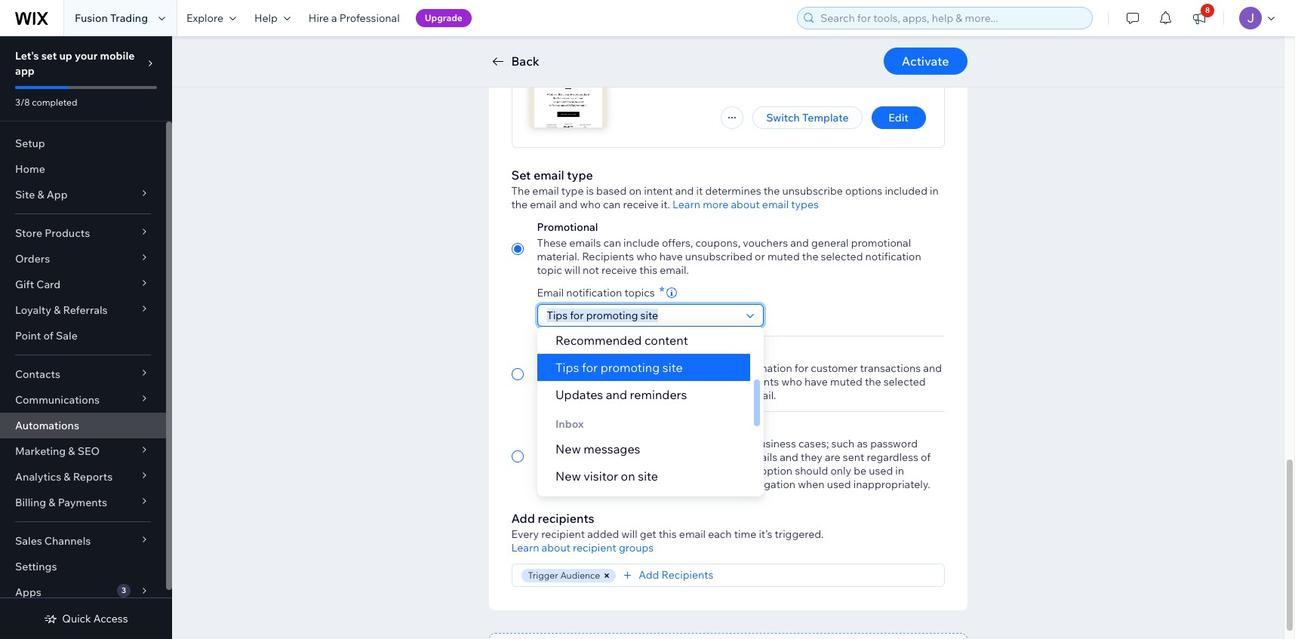 Task type: vqa. For each thing, say whether or not it's contained in the screenshot.
Launch a Google Ads campaign for your store image
no



Task type: describe. For each thing, give the bounding box(es) containing it.
setup
[[15, 137, 45, 150]]

content
[[645, 333, 688, 348]]

time
[[735, 528, 757, 541]]

marketing
[[15, 445, 66, 458]]

communications
[[15, 393, 100, 407]]

promotional
[[852, 236, 912, 250]]

regardless
[[867, 451, 919, 464]]

promotional
[[537, 221, 598, 234]]

or
[[755, 250, 766, 264]]

every
[[512, 528, 539, 541]]

1 horizontal spatial sent
[[843, 451, 865, 464]]

template
[[803, 111, 849, 125]]

0 vertical spatial should
[[604, 437, 637, 451]]

receive inside the business transactional these emails provide essential business information for customer transactions and activities; such as order confirmations. recipients who have muted the selected email notification topic will not receive this email.
[[689, 389, 725, 403]]

determines
[[706, 184, 762, 198]]

0 horizontal spatial to
[[651, 464, 661, 478]]

sales
[[15, 535, 42, 548]]

3/8
[[15, 97, 30, 108]]

intent
[[644, 184, 673, 198]]

selected inside promotional these emails can include offers, coupons, vouchers and general promotional material. recipients who have unsubscribed or muted the selected notification topic will not receive this email.
[[821, 250, 864, 264]]

visitor
[[584, 469, 618, 484]]

inappropriately.
[[854, 478, 931, 492]]

site for tips for promoting site
[[663, 360, 683, 375]]

business inside the business transactional these emails provide essential business information for customer transactions and activities; such as order confirmations. recipients who have muted the selected email notification topic will not receive this email.
[[690, 362, 733, 375]]

who inside promotional these emails can include offers, coupons, vouchers and general promotional material. recipients who have unsubscribed or muted the selected notification topic will not receive this email.
[[637, 250, 658, 264]]

include
[[624, 236, 660, 250]]

activate button
[[884, 48, 968, 75]]

billing & payments
[[15, 496, 107, 510]]

will inside promotional these emails can include offers, coupons, vouchers and general promotional material. recipients who have unsubscribed or muted the selected notification topic will not receive this email.
[[565, 264, 581, 277]]

selected inside the business transactional these emails provide essential business information for customer transactions and activities; such as order confirmations. recipients who have muted the selected email notification topic will not receive this email.
[[884, 375, 926, 389]]

and up promotional
[[559, 198, 578, 211]]

and inside business critical these emails should be sent only for critical business cases; such as password reset. recipients are unable to mute these emails and they are sent regardless of the recipient's consent to receive emails. this option should only be used in extreme cases as it may expose you to legal litigation when used inappropriately.
[[780, 451, 799, 464]]

loyalty
[[15, 304, 51, 317]]

*
[[660, 283, 665, 301]]

channels
[[44, 535, 91, 548]]

contacts
[[15, 368, 60, 381]]

unsubscribed
[[686, 250, 753, 264]]

the down set
[[512, 198, 528, 211]]

new for new messages
[[555, 442, 581, 457]]

notification inside email notification topics *
[[567, 286, 623, 300]]

types
[[792, 198, 819, 211]]

options
[[846, 184, 883, 198]]

0 horizontal spatial only
[[678, 437, 699, 451]]

help
[[254, 11, 278, 25]]

muted inside promotional these emails can include offers, coupons, vouchers and general promotional material. recipients who have unsubscribed or muted the selected notification topic will not receive this email.
[[768, 250, 800, 264]]

let's
[[15, 49, 39, 63]]

business for business critical these emails should be sent only for critical business cases; such as password reset. recipients are unable to mute these emails and they are sent regardless of the recipient's consent to receive emails. this option should only be used in extreme cases as it may expose you to legal litigation when used inappropriately.
[[537, 421, 582, 435]]

order
[[625, 375, 652, 389]]

recommended content
[[555, 333, 688, 348]]

they
[[801, 451, 823, 464]]

1 vertical spatial should
[[795, 464, 829, 478]]

0 horizontal spatial sent
[[655, 437, 676, 451]]

recipients inside promotional these emails can include offers, coupons, vouchers and general promotional material. recipients who have unsubscribed or muted the selected notification topic will not receive this email.
[[582, 250, 634, 264]]

for inside option
[[582, 360, 598, 375]]

& for analytics
[[64, 470, 71, 484]]

tips
[[555, 360, 579, 375]]

home link
[[0, 156, 166, 182]]

products
[[45, 227, 90, 240]]

is
[[586, 184, 594, 198]]

a
[[332, 11, 337, 25]]

offers,
[[662, 236, 694, 250]]

confirmations.
[[655, 375, 725, 389]]

business for business transactional these emails provide essential business information for customer transactions and activities; such as order confirmations. recipients who have muted the selected email notification topic will not receive this email.
[[537, 346, 582, 359]]

2 horizontal spatial to
[[714, 478, 724, 492]]

emails up litigation
[[746, 451, 778, 464]]

legal
[[727, 478, 750, 492]]

reports
[[73, 470, 113, 484]]

learn inside add recipients every recipient added will get this email each time it's triggered. learn about recipient groups
[[512, 541, 540, 555]]

the
[[512, 184, 530, 198]]

up
[[59, 49, 72, 63]]

activate
[[902, 54, 950, 69]]

add for recipients
[[639, 569, 660, 582]]

transactional
[[584, 346, 649, 359]]

and inside the business transactional these emails provide essential business information for customer transactions and activities; such as order confirmations. recipients who have muted the selected email notification topic will not receive this email.
[[924, 362, 942, 375]]

recipients inside business critical these emails should be sent only for critical business cases; such as password reset. recipients are unable to mute these emails and they are sent regardless of the recipient's consent to receive emails. this option should only be used in extreme cases as it may expose you to legal litigation when used inappropriately.
[[567, 451, 619, 464]]

store products
[[15, 227, 90, 240]]

of inside business critical these emails should be sent only for critical business cases; such as password reset. recipients are unable to mute these emails and they are sent regardless of the recipient's consent to receive emails. this option should only be used in extreme cases as it may expose you to legal litigation when used inappropriately.
[[921, 451, 931, 464]]

tips for promoting site option
[[537, 354, 750, 381]]

can inside the email type is based on intent and it determines the unsubscribe options included in the email and who can receive it.
[[603, 198, 621, 211]]

1 horizontal spatial to
[[675, 451, 686, 464]]

can inside promotional these emails can include offers, coupons, vouchers and general promotional material. recipients who have unsubscribed or muted the selected notification topic will not receive this email.
[[604, 236, 621, 250]]

preview image
[[531, 52, 606, 128]]

access
[[93, 612, 128, 626]]

in inside business critical these emails should be sent only for critical business cases; such as password reset. recipients are unable to mute these emails and they are sent regardless of the recipient's consent to receive emails. this option should only be used in extreme cases as it may expose you to legal litigation when used inappropriately.
[[896, 464, 905, 478]]

1 vertical spatial as
[[857, 437, 868, 451]]

will inside the business transactional these emails provide essential business information for customer transactions and activities; such as order confirmations. recipients who have muted the selected email notification topic will not receive this email.
[[652, 389, 668, 403]]

add recipients
[[639, 569, 714, 582]]

explore
[[187, 11, 224, 25]]

not inside the business transactional these emails provide essential business information for customer transactions and activities; such as order confirmations. recipients who have muted the selected email notification topic will not receive this email.
[[670, 389, 687, 403]]

trigger audience
[[528, 570, 601, 581]]

learn more about email types link
[[673, 198, 819, 211]]

inbox
[[555, 418, 584, 431]]

updates and reminders
[[555, 387, 687, 403]]

cases;
[[799, 437, 829, 451]]

quick
[[62, 612, 91, 626]]

receive inside promotional these emails can include offers, coupons, vouchers and general promotional material. recipients who have unsubscribed or muted the selected notification topic will not receive this email.
[[602, 264, 637, 277]]

it inside business critical these emails should be sent only for critical business cases; such as password reset. recipients are unable to mute these emails and they are sent regardless of the recipient's consent to receive emails. this option should only be used in extreme cases as it may expose you to legal litigation when used inappropriately.
[[624, 478, 630, 492]]

of inside sidebar element
[[43, 329, 54, 343]]

who for email
[[580, 198, 601, 211]]

let's set up your mobile app
[[15, 49, 135, 78]]

add recipients every recipient added will get this email each time it's triggered. learn about recipient groups
[[512, 511, 824, 555]]

extreme
[[537, 478, 578, 492]]

point
[[15, 329, 41, 343]]

your
[[75, 49, 98, 63]]

email left types
[[763, 198, 789, 211]]

Search for tools, apps, help & more... field
[[816, 8, 1088, 29]]

learn more about email types
[[673, 198, 819, 211]]

hire
[[309, 11, 329, 25]]

unable
[[640, 451, 673, 464]]

as inside the business transactional these emails provide essential business information for customer transactions and activities; such as order confirmations. recipients who have muted the selected email notification topic will not receive this email.
[[612, 375, 623, 389]]

1 vertical spatial on
[[621, 469, 635, 484]]

receive inside the email type is based on intent and it determines the unsubscribe options included in the email and who can receive it.
[[623, 198, 659, 211]]

1 vertical spatial be
[[854, 464, 867, 478]]

upgrade
[[425, 12, 463, 23]]

site & app button
[[0, 182, 166, 208]]

transactions
[[860, 362, 921, 375]]

receive inside business critical these emails should be sent only for critical business cases; such as password reset. recipients are unable to mute these emails and they are sent regardless of the recipient's consent to receive emails. this option should only be used in extreme cases as it may expose you to legal litigation when used inappropriately.
[[664, 464, 699, 478]]

referrals
[[63, 304, 108, 317]]

business transactional these emails provide essential business information for customer transactions and activities; such as order confirmations. recipients who have muted the selected email notification topic will not receive this email.
[[537, 346, 942, 403]]

back button
[[489, 52, 540, 70]]

contacts button
[[0, 362, 166, 387]]

mute
[[688, 451, 714, 464]]

the inside business critical these emails should be sent only for critical business cases; such as password reset. recipients are unable to mute these emails and they are sent regardless of the recipient's consent to receive emails. this option should only be used in extreme cases as it may expose you to legal litigation when used inappropriately.
[[537, 464, 554, 478]]

these for business critical
[[537, 437, 567, 451]]

8 button
[[1183, 0, 1217, 36]]

payments
[[58, 496, 107, 510]]

this
[[738, 464, 759, 478]]

the inside promotional these emails can include offers, coupons, vouchers and general promotional material. recipients who have unsubscribed or muted the selected notification topic will not receive this email.
[[803, 250, 819, 264]]

material.
[[537, 250, 580, 264]]

such inside the business transactional these emails provide essential business information for customer transactions and activities; such as order confirmations. recipients who have muted the selected email notification topic will not receive this email.
[[586, 375, 610, 389]]

these inside promotional these emails can include offers, coupons, vouchers and general promotional material. recipients who have unsubscribed or muted the selected notification topic will not receive this email.
[[537, 236, 567, 250]]

0 horizontal spatial critical
[[584, 421, 618, 435]]

email inside add recipients every recipient added will get this email each time it's triggered. learn about recipient groups
[[680, 528, 706, 541]]

1 are from the left
[[622, 451, 637, 464]]

topic inside the business transactional these emails provide essential business information for customer transactions and activities; such as order confirmations. recipients who have muted the selected email notification topic will not receive this email.
[[625, 389, 650, 403]]

will inside add recipients every recipient added will get this email each time it's triggered. learn about recipient groups
[[622, 528, 638, 541]]

& for site
[[37, 188, 44, 202]]

email right set
[[534, 168, 565, 183]]

trigger
[[528, 570, 559, 581]]

add for recipients
[[512, 511, 535, 526]]

topic inside promotional these emails can include offers, coupons, vouchers and general promotional material. recipients who have unsubscribed or muted the selected notification topic will not receive this email.
[[537, 264, 562, 277]]

updates
[[555, 387, 603, 403]]

this inside add recipients every recipient added will get this email each time it's triggered. learn about recipient groups
[[659, 528, 677, 541]]

hire a professional
[[309, 11, 400, 25]]

loyalty & referrals button
[[0, 298, 166, 323]]



Task type: locate. For each thing, give the bounding box(es) containing it.
0 horizontal spatial topic
[[537, 264, 562, 277]]

point of sale link
[[0, 323, 166, 349]]

0 vertical spatial about
[[731, 198, 760, 211]]

0 horizontal spatial muted
[[768, 250, 800, 264]]

not inside promotional these emails can include offers, coupons, vouchers and general promotional material. recipients who have unsubscribed or muted the selected notification topic will not receive this email.
[[583, 264, 599, 277]]

settings link
[[0, 554, 166, 580]]

it left determines at the right of page
[[697, 184, 703, 198]]

promotional these emails can include offers, coupons, vouchers and general promotional material. recipients who have unsubscribed or muted the selected notification topic will not receive this email.
[[537, 221, 922, 277]]

business inside business critical these emails should be sent only for critical business cases; such as password reset. recipients are unable to mute these emails and they are sent regardless of the recipient's consent to receive emails. this option should only be used in extreme cases as it may expose you to legal litigation when used inappropriately.
[[537, 421, 582, 435]]

password
[[871, 437, 918, 451]]

0 horizontal spatial who
[[580, 198, 601, 211]]

receive left it.
[[623, 198, 659, 211]]

it left may on the bottom
[[624, 478, 630, 492]]

may
[[633, 478, 654, 492]]

the right vouchers
[[803, 250, 819, 264]]

and right it.
[[676, 184, 694, 198]]

for left customer
[[795, 362, 809, 375]]

Email notification topics field
[[543, 305, 742, 326]]

0 horizontal spatial it
[[624, 478, 630, 492]]

only right unable
[[678, 437, 699, 451]]

1 vertical spatial will
[[652, 389, 668, 403]]

will down essential
[[652, 389, 668, 403]]

this inside the business transactional these emails provide essential business information for customer transactions and activities; such as order confirmations. recipients who have muted the selected email notification topic will not receive this email.
[[727, 389, 745, 403]]

for left 'these' in the bottom of the page
[[702, 437, 716, 451]]

hire a professional link
[[300, 0, 409, 36]]

1 horizontal spatial business
[[753, 437, 797, 451]]

these up updates
[[537, 362, 567, 375]]

1 vertical spatial critical
[[718, 437, 751, 451]]

the inside the business transactional these emails provide essential business information for customer transactions and activities; such as order confirmations. recipients who have muted the selected email notification topic will not receive this email.
[[865, 375, 882, 389]]

notification
[[866, 250, 922, 264], [567, 286, 623, 300], [566, 389, 622, 403]]

muted inside the business transactional these emails provide essential business information for customer transactions and activities; such as order confirmations. recipients who have muted the selected email notification topic will not receive this email.
[[831, 375, 863, 389]]

only
[[678, 437, 699, 451], [831, 464, 852, 478]]

notification down tips for promoting site
[[566, 389, 622, 403]]

type up is
[[567, 168, 593, 183]]

new down the inbox
[[555, 442, 581, 457]]

orders button
[[0, 246, 166, 272]]

customer
[[811, 362, 858, 375]]

notification right general
[[866, 250, 922, 264]]

& left reports
[[64, 470, 71, 484]]

card
[[36, 278, 61, 291]]

0 horizontal spatial will
[[565, 264, 581, 277]]

2 new from the top
[[555, 469, 581, 484]]

1 these from the top
[[537, 236, 567, 250]]

1 horizontal spatial about
[[731, 198, 760, 211]]

tips for promoting site
[[555, 360, 683, 375]]

analytics & reports
[[15, 470, 113, 484]]

add inside add recipients every recipient added will get this email each time it's triggered. learn about recipient groups
[[512, 511, 535, 526]]

for for activities;
[[795, 362, 809, 375]]

2 are from the left
[[825, 451, 841, 464]]

0 vertical spatial who
[[580, 198, 601, 211]]

should up consent
[[604, 437, 637, 451]]

in inside the email type is based on intent and it determines the unsubscribe options included in the email and who can receive it.
[[930, 184, 939, 198]]

of left sale
[[43, 329, 54, 343]]

for inside business critical these emails should be sent only for critical business cases; such as password reset. recipients are unable to mute these emails and they are sent regardless of the recipient's consent to receive emails. this option should only be used in extreme cases as it may expose you to legal litigation when used inappropriately.
[[702, 437, 716, 451]]

& for marketing
[[68, 445, 75, 458]]

sale
[[56, 329, 78, 343]]

0 horizontal spatial site
[[638, 469, 658, 484]]

on right visitor
[[621, 469, 635, 484]]

email. up *
[[660, 264, 689, 277]]

orders
[[15, 252, 50, 266]]

and down provide
[[606, 387, 627, 403]]

1 horizontal spatial will
[[622, 528, 638, 541]]

1 vertical spatial of
[[921, 451, 931, 464]]

email notification topics *
[[537, 283, 665, 301]]

0 vertical spatial only
[[678, 437, 699, 451]]

0 vertical spatial type
[[567, 168, 593, 183]]

are left unable
[[622, 451, 637, 464]]

messages
[[584, 442, 640, 457]]

this right the get at the bottom
[[659, 528, 677, 541]]

receive
[[623, 198, 659, 211], [602, 264, 637, 277], [689, 389, 725, 403], [664, 464, 699, 478]]

email left the each
[[680, 528, 706, 541]]

analytics
[[15, 470, 61, 484]]

receive up email notification topics * at top
[[602, 264, 637, 277]]

1 vertical spatial can
[[604, 236, 621, 250]]

0 vertical spatial add
[[512, 511, 535, 526]]

sidebar element
[[0, 36, 172, 640]]

0 vertical spatial will
[[565, 264, 581, 277]]

who inside the email type is based on intent and it determines the unsubscribe options included in the email and who can receive it.
[[580, 198, 601, 211]]

emails up updates
[[570, 362, 601, 375]]

about right more
[[731, 198, 760, 211]]

these for business transactional
[[537, 362, 567, 375]]

0 horizontal spatial for
[[582, 360, 598, 375]]

email inside the business transactional these emails provide essential business information for customer transactions and activities; such as order confirmations. recipients who have muted the selected email notification topic will not receive this email.
[[537, 389, 564, 403]]

& inside dropdown button
[[49, 496, 56, 510]]

these
[[716, 451, 744, 464]]

1 horizontal spatial have
[[805, 375, 828, 389]]

1 vertical spatial learn
[[512, 541, 540, 555]]

for for such
[[702, 437, 716, 451]]

1 horizontal spatial of
[[921, 451, 931, 464]]

& inside popup button
[[68, 445, 75, 458]]

2 horizontal spatial for
[[795, 362, 809, 375]]

1 business from the top
[[537, 346, 582, 359]]

site down unable
[[638, 469, 658, 484]]

1 vertical spatial only
[[831, 464, 852, 478]]

provide
[[604, 362, 641, 375]]

1 horizontal spatial such
[[832, 437, 855, 451]]

emails inside promotional these emails can include offers, coupons, vouchers and general promotional material. recipients who have unsubscribed or muted the selected notification topic will not receive this email.
[[570, 236, 601, 250]]

selected down options
[[821, 250, 864, 264]]

0 vertical spatial not
[[583, 264, 599, 277]]

the left types
[[764, 184, 780, 198]]

these down promotional
[[537, 236, 567, 250]]

1 horizontal spatial this
[[659, 528, 677, 541]]

included
[[885, 184, 928, 198]]

are right they at the bottom of page
[[825, 451, 841, 464]]

8
[[1206, 5, 1211, 15]]

1 vertical spatial muted
[[831, 375, 863, 389]]

1 horizontal spatial used
[[869, 464, 894, 478]]

used right when
[[827, 478, 852, 492]]

type left is
[[562, 184, 584, 198]]

loyalty & referrals
[[15, 304, 108, 317]]

0 horizontal spatial are
[[622, 451, 637, 464]]

to right you on the right of page
[[714, 478, 724, 492]]

new for new visitor on site
[[555, 469, 581, 484]]

email right the
[[530, 198, 557, 211]]

the right customer
[[865, 375, 882, 389]]

this down information
[[727, 389, 745, 403]]

0 vertical spatial business
[[537, 346, 582, 359]]

sent
[[655, 437, 676, 451], [843, 451, 865, 464]]

0 vertical spatial muted
[[768, 250, 800, 264]]

such right cases; on the right of the page
[[832, 437, 855, 451]]

0 vertical spatial selected
[[821, 250, 864, 264]]

who
[[580, 198, 601, 211], [637, 250, 658, 264], [782, 375, 803, 389]]

1 vertical spatial business
[[753, 437, 797, 451]]

email. down information
[[748, 389, 777, 403]]

1 vertical spatial such
[[832, 437, 855, 451]]

email
[[534, 168, 565, 183], [533, 184, 559, 198], [530, 198, 557, 211], [763, 198, 789, 211], [537, 389, 564, 403], [680, 528, 706, 541]]

have inside promotional these emails can include offers, coupons, vouchers and general promotional material. recipients who have unsubscribed or muted the selected notification topic will not receive this email.
[[660, 250, 683, 264]]

not
[[583, 264, 599, 277], [670, 389, 687, 403]]

0 vertical spatial critical
[[584, 421, 618, 435]]

of right regardless
[[921, 451, 931, 464]]

2 horizontal spatial this
[[727, 389, 745, 403]]

this up the 'topics'
[[640, 264, 658, 277]]

when
[[798, 478, 825, 492]]

these inside the business transactional these emails provide essential business information for customer transactions and activities; such as order confirmations. recipients who have muted the selected email notification topic will not receive this email.
[[537, 362, 567, 375]]

recipient up audience
[[573, 541, 617, 555]]

type for the email type is based on intent and it determines the unsubscribe options included in the email and who can receive it.
[[562, 184, 584, 198]]

the left the recipient's
[[537, 464, 554, 478]]

topic down tips for promoting site option
[[625, 389, 650, 403]]

app
[[15, 64, 35, 78]]

site for new visitor on site
[[638, 469, 658, 484]]

1 horizontal spatial email.
[[748, 389, 777, 403]]

settings
[[15, 560, 57, 574]]

get
[[640, 528, 657, 541]]

and left general
[[791, 236, 809, 250]]

sent left 'mute' at the right
[[655, 437, 676, 451]]

1 vertical spatial email.
[[748, 389, 777, 403]]

marketing & seo button
[[0, 439, 166, 464]]

1 vertical spatial about
[[542, 541, 571, 555]]

in
[[930, 184, 939, 198], [896, 464, 905, 478]]

sales channels
[[15, 535, 91, 548]]

learn up trigger at the left of page
[[512, 541, 540, 555]]

can left 'include'
[[604, 236, 621, 250]]

0 horizontal spatial such
[[586, 375, 610, 389]]

1 vertical spatial this
[[727, 389, 745, 403]]

1 vertical spatial selected
[[884, 375, 926, 389]]

1 horizontal spatial topic
[[625, 389, 650, 403]]

1 horizontal spatial learn
[[673, 198, 701, 211]]

0 horizontal spatial have
[[660, 250, 683, 264]]

such right tips
[[586, 375, 610, 389]]

this inside promotional these emails can include offers, coupons, vouchers and general promotional material. recipients who have unsubscribed or muted the selected notification topic will not receive this email.
[[640, 264, 658, 277]]

1 horizontal spatial not
[[670, 389, 687, 403]]

recommended
[[555, 333, 642, 348]]

& right site
[[37, 188, 44, 202]]

edit
[[889, 111, 909, 125]]

automations link
[[0, 413, 166, 439]]

have right information
[[805, 375, 828, 389]]

recipients right confirmations.
[[727, 375, 780, 389]]

who left customer
[[782, 375, 803, 389]]

topic up email
[[537, 264, 562, 277]]

1 vertical spatial notification
[[567, 286, 623, 300]]

1 horizontal spatial muted
[[831, 375, 863, 389]]

notification right email
[[567, 286, 623, 300]]

0 vertical spatial notification
[[866, 250, 922, 264]]

this
[[640, 264, 658, 277], [727, 389, 745, 403], [659, 528, 677, 541]]

set
[[512, 168, 531, 183]]

professional
[[340, 11, 400, 25]]

about
[[731, 198, 760, 211], [542, 541, 571, 555]]

0 vertical spatial topic
[[537, 264, 562, 277]]

& left the seo
[[68, 445, 75, 458]]

site
[[15, 188, 35, 202]]

critical up new messages
[[584, 421, 618, 435]]

1 horizontal spatial it
[[697, 184, 703, 198]]

1 horizontal spatial are
[[825, 451, 841, 464]]

0 vertical spatial have
[[660, 250, 683, 264]]

email. inside promotional these emails can include offers, coupons, vouchers and general promotional material. recipients who have unsubscribed or muted the selected notification topic will not receive this email.
[[660, 264, 689, 277]]

mobile
[[100, 49, 135, 63]]

promoting
[[600, 360, 660, 375]]

such inside business critical these emails should be sent only for critical business cases; such as password reset. recipients are unable to mute these emails and they are sent regardless of the recipient's consent to receive emails. this option should only be used in extreme cases as it may expose you to legal litigation when used inappropriately.
[[832, 437, 855, 451]]

0 horizontal spatial used
[[827, 478, 852, 492]]

1 vertical spatial have
[[805, 375, 828, 389]]

add recipients button
[[621, 569, 714, 582]]

1 horizontal spatial for
[[702, 437, 716, 451]]

list box
[[537, 327, 764, 517]]

home
[[15, 162, 45, 176]]

more
[[703, 198, 729, 211]]

1 horizontal spatial add
[[639, 569, 660, 582]]

in right included
[[930, 184, 939, 198]]

& for loyalty
[[54, 304, 61, 317]]

1 vertical spatial these
[[537, 362, 567, 375]]

2 vertical spatial notification
[[566, 389, 622, 403]]

business up tips
[[537, 346, 582, 359]]

add up every
[[512, 511, 535, 526]]

have inside the business transactional these emails provide essential business information for customer transactions and activities; such as order confirmations. recipients who have muted the selected email notification topic will not receive this email.
[[805, 375, 828, 389]]

it.
[[661, 198, 671, 211]]

email. inside the business transactional these emails provide essential business information for customer transactions and activities; such as order confirmations. recipients who have muted the selected email notification topic will not receive this email.
[[748, 389, 777, 403]]

on inside the email type is based on intent and it determines the unsubscribe options included in the email and who can receive it.
[[629, 184, 642, 198]]

who for transactional
[[782, 375, 803, 389]]

0 horizontal spatial this
[[640, 264, 658, 277]]

3 these from the top
[[537, 437, 567, 451]]

each
[[708, 528, 732, 541]]

the email type is based on intent and it determines the unsubscribe options included in the email and who can receive it.
[[512, 184, 939, 211]]

be left regardless
[[854, 464, 867, 478]]

2 vertical spatial will
[[622, 528, 638, 541]]

recipient down recipients
[[542, 528, 585, 541]]

learn about recipient groups link
[[512, 541, 654, 555]]

will up email notification topics * at top
[[565, 264, 581, 277]]

0 vertical spatial email.
[[660, 264, 689, 277]]

2 vertical spatial this
[[659, 528, 677, 541]]

2 horizontal spatial will
[[652, 389, 668, 403]]

site & app
[[15, 188, 68, 202]]

site inside option
[[663, 360, 683, 375]]

litigation
[[753, 478, 796, 492]]

vouchers
[[743, 236, 788, 250]]

0 horizontal spatial should
[[604, 437, 637, 451]]

add down groups
[[639, 569, 660, 582]]

on left intent
[[629, 184, 642, 198]]

based
[[597, 184, 627, 198]]

about inside add recipients every recipient added will get this email each time it's triggered. learn about recipient groups
[[542, 541, 571, 555]]

recipient
[[542, 528, 585, 541], [573, 541, 617, 555]]

0 vertical spatial site
[[663, 360, 683, 375]]

site down content
[[663, 360, 683, 375]]

1 vertical spatial who
[[637, 250, 658, 264]]

not down essential
[[670, 389, 687, 403]]

general
[[812, 236, 849, 250]]

& inside popup button
[[54, 304, 61, 317]]

for right tips
[[582, 360, 598, 375]]

who inside the business transactional these emails provide essential business information for customer transactions and activities; such as order confirmations. recipients who have muted the selected email notification topic will not receive this email.
[[782, 375, 803, 389]]

1 horizontal spatial only
[[831, 464, 852, 478]]

as left order at the bottom of the page
[[612, 375, 623, 389]]

0 vertical spatial business
[[690, 362, 733, 375]]

recipients
[[538, 511, 595, 526]]

it inside the email type is based on intent and it determines the unsubscribe options included in the email and who can receive it.
[[697, 184, 703, 198]]

emails inside the business transactional these emails provide essential business information for customer transactions and activities; such as order confirmations. recipients who have muted the selected email notification topic will not receive this email.
[[570, 362, 601, 375]]

these down the inbox
[[537, 437, 567, 451]]

can right is
[[603, 198, 621, 211]]

recipients down add recipients every recipient added will get this email each time it's triggered. learn about recipient groups
[[662, 569, 714, 582]]

email down tips
[[537, 389, 564, 403]]

and inside promotional these emails can include offers, coupons, vouchers and general promotional material. recipients who have unsubscribed or muted the selected notification topic will not receive this email.
[[791, 236, 809, 250]]

0 horizontal spatial about
[[542, 541, 571, 555]]

0 vertical spatial it
[[697, 184, 703, 198]]

2 vertical spatial as
[[610, 478, 621, 492]]

recipients up email notification topics * at top
[[582, 250, 634, 264]]

business up option
[[753, 437, 797, 451]]

1 horizontal spatial in
[[930, 184, 939, 198]]

& right billing in the left bottom of the page
[[49, 496, 56, 510]]

store products button
[[0, 221, 166, 246]]

activities;
[[537, 375, 584, 389]]

1 horizontal spatial be
[[854, 464, 867, 478]]

store
[[15, 227, 42, 240]]

set
[[41, 49, 57, 63]]

notification inside promotional these emails can include offers, coupons, vouchers and general promotional material. recipients who have unsubscribed or muted the selected notification topic will not receive this email.
[[866, 250, 922, 264]]

can
[[603, 198, 621, 211], [604, 236, 621, 250]]

be up consent
[[639, 437, 652, 451]]

switch
[[767, 111, 800, 125]]

1 horizontal spatial should
[[795, 464, 829, 478]]

email down set email type
[[533, 184, 559, 198]]

1 horizontal spatial who
[[637, 250, 658, 264]]

receive right reminders
[[689, 389, 725, 403]]

who left offers,
[[637, 250, 658, 264]]

2 these from the top
[[537, 362, 567, 375]]

as right cases
[[610, 478, 621, 492]]

not up email notification topics * at top
[[583, 264, 599, 277]]

new down the reset.
[[555, 469, 581, 484]]

0 vertical spatial as
[[612, 375, 623, 389]]

2 vertical spatial these
[[537, 437, 567, 451]]

3
[[122, 586, 126, 596]]

0 vertical spatial learn
[[673, 198, 701, 211]]

1 new from the top
[[555, 442, 581, 457]]

will
[[565, 264, 581, 277], [652, 389, 668, 403], [622, 528, 638, 541]]

used down password
[[869, 464, 894, 478]]

& for billing
[[49, 496, 56, 510]]

recipient's
[[556, 464, 607, 478]]

0 vertical spatial of
[[43, 329, 54, 343]]

app
[[47, 188, 68, 202]]

business inside business critical these emails should be sent only for critical business cases; such as password reset. recipients are unable to mute these emails and they are sent regardless of the recipient's consent to receive emails. this option should only be used in extreme cases as it may expose you to legal litigation when used inappropriately.
[[753, 437, 797, 451]]

list box containing recommended content
[[537, 327, 764, 517]]

in down password
[[896, 464, 905, 478]]

business inside the business transactional these emails provide essential business information for customer transactions and activities; such as order confirmations. recipients who have muted the selected email notification topic will not receive this email.
[[537, 346, 582, 359]]

for inside the business transactional these emails provide essential business information for customer transactions and activities; such as order confirmations. recipients who have muted the selected email notification topic will not receive this email.
[[795, 362, 809, 375]]

&
[[37, 188, 44, 202], [54, 304, 61, 317], [68, 445, 75, 458], [64, 470, 71, 484], [49, 496, 56, 510]]

0 horizontal spatial be
[[639, 437, 652, 451]]

about up the trigger audience
[[542, 541, 571, 555]]

should down cases; on the right of the page
[[795, 464, 829, 478]]

upgrade button
[[416, 9, 472, 27]]

0 horizontal spatial email.
[[660, 264, 689, 277]]

critical up this
[[718, 437, 751, 451]]

sent left regardless
[[843, 451, 865, 464]]

type inside the email type is based on intent and it determines the unsubscribe options included in the email and who can receive it.
[[562, 184, 584, 198]]

have up *
[[660, 250, 683, 264]]

1 vertical spatial business
[[537, 421, 582, 435]]

0 vertical spatial this
[[640, 264, 658, 277]]

type for set email type
[[567, 168, 593, 183]]

you
[[694, 478, 712, 492]]

0 horizontal spatial in
[[896, 464, 905, 478]]

0 horizontal spatial of
[[43, 329, 54, 343]]

1 vertical spatial add
[[639, 569, 660, 582]]

communications button
[[0, 387, 166, 413]]

recipients inside the business transactional these emails provide essential business information for customer transactions and activities; such as order confirmations. recipients who have muted the selected email notification topic will not receive this email.
[[727, 375, 780, 389]]

and right transactions
[[924, 362, 942, 375]]

option
[[761, 464, 793, 478]]

as left password
[[857, 437, 868, 451]]

0 vertical spatial be
[[639, 437, 652, 451]]

to right consent
[[651, 464, 661, 478]]

0 vertical spatial new
[[555, 442, 581, 457]]

1 vertical spatial not
[[670, 389, 687, 403]]

2 business from the top
[[537, 421, 582, 435]]

selected up password
[[884, 375, 926, 389]]

2 horizontal spatial who
[[782, 375, 803, 389]]

notification inside the business transactional these emails provide essential business information for customer transactions and activities; such as order confirmations. recipients who have muted the selected email notification topic will not receive this email.
[[566, 389, 622, 403]]

emails down the inbox
[[570, 437, 601, 451]]

these inside business critical these emails should be sent only for critical business cases; such as password reset. recipients are unable to mute these emails and they are sent regardless of the recipient's consent to receive emails. this option should only be used in extreme cases as it may expose you to legal litigation when used inappropriately.
[[537, 437, 567, 451]]

quick access
[[62, 612, 128, 626]]



